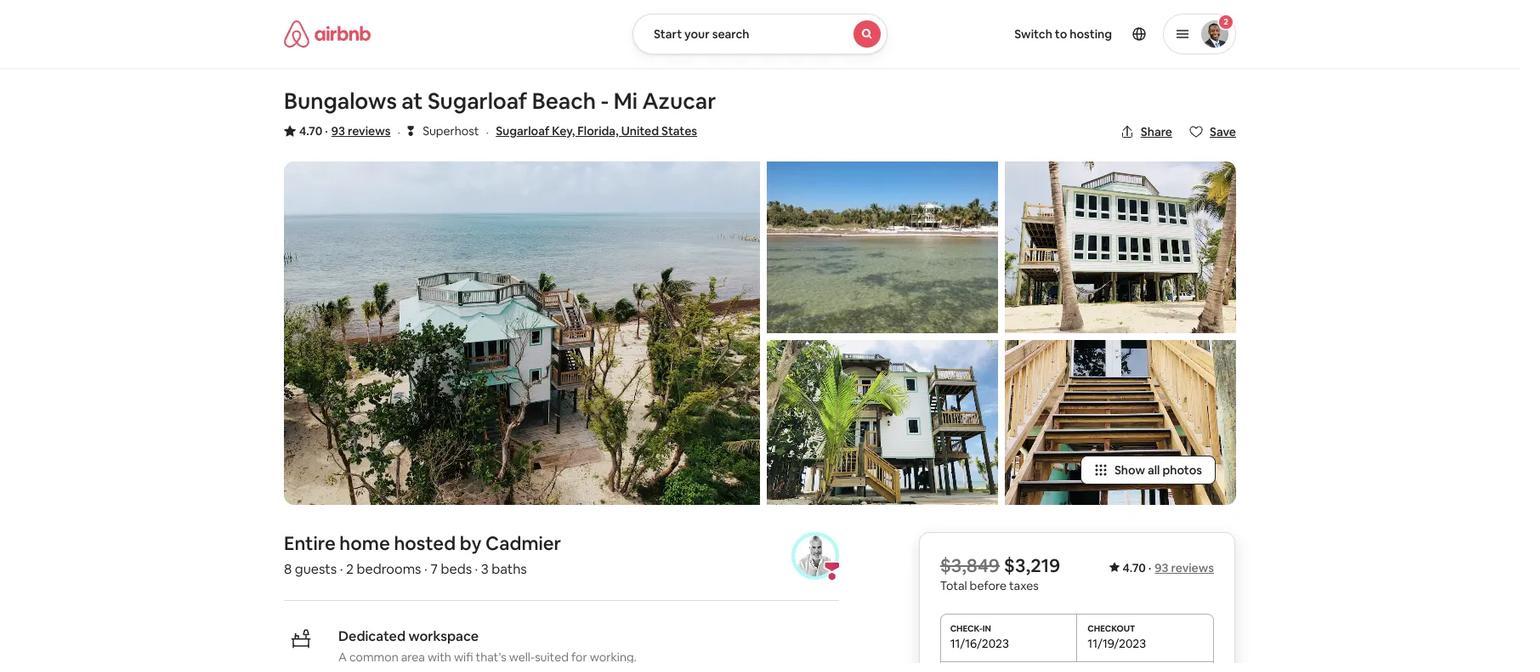 Task type: describe. For each thing, give the bounding box(es) containing it.
beds
[[441, 560, 472, 578]]

1 horizontal spatial 93 reviews button
[[1155, 560, 1214, 576]]

11/19/2023
[[1088, 636, 1146, 651]]

before
[[970, 578, 1007, 593]]

taxes
[[1009, 578, 1039, 593]]

at
[[402, 87, 423, 116]]

beach
[[532, 87, 596, 116]]

dedicated workspace
[[338, 627, 479, 645]]

0 vertical spatial reviews
[[348, 123, 391, 139]]

profile element
[[908, 0, 1236, 68]]

all
[[1148, 462, 1160, 478]]

front aerial view image
[[284, 162, 760, 505]]

united
[[621, 123, 659, 139]]

· sugarloaf key, florida, united states
[[486, 123, 697, 141]]

entire home hosted by cadmier 8 guests · 2 bedrooms · 7 beds · 3 baths
[[284, 531, 561, 578]]

to
[[1055, 26, 1067, 42]]

switch
[[1014, 26, 1052, 42]]

7
[[430, 560, 438, 578]]

2 inside dropdown button
[[1223, 16, 1228, 27]]

1 vertical spatial reviews
[[1171, 560, 1214, 576]]

superhost
[[423, 123, 479, 139]]

start your search
[[654, 26, 749, 42]]

0 vertical spatial 93 reviews button
[[331, 122, 391, 139]]

mi
[[614, 87, 638, 116]]

share button
[[1113, 117, 1179, 146]]

4.70 for rightmost 93 reviews button
[[1123, 560, 1146, 576]]

show all photos button
[[1080, 456, 1216, 485]]

workspace
[[408, 627, 479, 645]]

dedicated
[[338, 627, 406, 645]]

sugarloaf inside · sugarloaf key, florida, united states
[[496, 123, 549, 139]]

8
[[284, 560, 292, 578]]

home
[[340, 531, 390, 555]]

2 button
[[1163, 14, 1236, 54]]

$3,849 $3,219 total before taxes
[[940, 553, 1060, 593]]

florida,
[[577, 123, 619, 139]]

start your search button
[[632, 14, 888, 54]]



Task type: locate. For each thing, give the bounding box(es) containing it.
1 vertical spatial 93
[[1155, 560, 1169, 576]]

reviews
[[348, 123, 391, 139], [1171, 560, 1214, 576]]

1 vertical spatial sugarloaf
[[496, 123, 549, 139]]

0 vertical spatial 4.70
[[299, 123, 322, 139]]

93 for rightmost 93 reviews button
[[1155, 560, 1169, 576]]

start
[[654, 26, 682, 42]]

save
[[1210, 124, 1236, 139]]

0 vertical spatial 2
[[1223, 16, 1228, 27]]

3
[[481, 560, 489, 578]]

switch to hosting
[[1014, 26, 1112, 42]]

hosted
[[394, 531, 456, 555]]

0 horizontal spatial 93 reviews button
[[331, 122, 391, 139]]

1 horizontal spatial reviews
[[1171, 560, 1214, 576]]

0 horizontal spatial 2
[[346, 560, 354, 578]]

by cadmier
[[460, 531, 561, 555]]

search
[[712, 26, 749, 42]]

1 horizontal spatial 2
[[1223, 16, 1228, 27]]

-
[[601, 87, 609, 116]]

sugarloaf key, florida, united states button
[[496, 121, 697, 141]]

sugarloaf down bungalows at sugarloaf beach - mi azucar
[[496, 123, 549, 139]]

$3,849
[[940, 553, 1000, 577]]

0 vertical spatial 93
[[331, 123, 345, 139]]

󰀃
[[407, 122, 414, 139]]

1 vertical spatial 2
[[346, 560, 354, 578]]

2 inside entire home hosted by cadmier 8 guests · 2 bedrooms · 7 beds · 3 baths
[[346, 560, 354, 578]]

main entrance image
[[1005, 340, 1236, 505]]

save button
[[1183, 117, 1243, 146]]

entire
[[284, 531, 336, 555]]

0 vertical spatial 4.70 · 93 reviews
[[299, 123, 391, 139]]

4.70 · 93 reviews
[[299, 123, 391, 139], [1123, 560, 1214, 576]]

photos
[[1162, 462, 1202, 478]]

4.70
[[299, 123, 322, 139], [1123, 560, 1146, 576]]

cadmier is a superhost. learn more about cadmier. image
[[792, 532, 839, 580], [792, 532, 839, 580]]

Start your search search field
[[632, 14, 888, 54]]

1 vertical spatial 4.70 · 93 reviews
[[1123, 560, 1214, 576]]

1 horizontal spatial 93
[[1155, 560, 1169, 576]]

guests
[[295, 560, 337, 578]]

show all photos
[[1114, 462, 1202, 478]]

0 horizontal spatial reviews
[[348, 123, 391, 139]]

1 vertical spatial 93 reviews button
[[1155, 560, 1214, 576]]

1 horizontal spatial 4.70 · 93 reviews
[[1123, 560, 1214, 576]]

view from the water image
[[767, 162, 998, 333]]

1 horizontal spatial 4.70
[[1123, 560, 1146, 576]]

$3,219
[[1004, 553, 1060, 577]]

4.70 for top 93 reviews button
[[299, 123, 322, 139]]

switch to hosting link
[[1004, 16, 1122, 52]]

4.70 down bungalows
[[299, 123, 322, 139]]

states
[[661, 123, 697, 139]]

bungalows at sugarloaf beach - mi azucar
[[284, 87, 716, 116]]

4.70 · 93 reviews for top 93 reviews button
[[299, 123, 391, 139]]

93 reviews button
[[331, 122, 391, 139], [1155, 560, 1214, 576]]

total
[[940, 578, 967, 593]]

0 horizontal spatial 4.70
[[299, 123, 322, 139]]

hosting
[[1070, 26, 1112, 42]]

4.70 up 11/19/2023 on the bottom right of page
[[1123, 560, 1146, 576]]

show
[[1114, 462, 1145, 478]]

0 horizontal spatial 93
[[331, 123, 345, 139]]

sugarloaf up superhost
[[428, 87, 527, 116]]

your
[[684, 26, 710, 42]]

0 horizontal spatial 4.70 · 93 reviews
[[299, 123, 391, 139]]

sugarloaf
[[428, 87, 527, 116], [496, 123, 549, 139]]

share
[[1141, 124, 1172, 139]]

93 for top 93 reviews button
[[331, 123, 345, 139]]

1 vertical spatial 4.70
[[1123, 560, 1146, 576]]

11/16/2023
[[950, 636, 1009, 651]]

4.70 · 93 reviews for rightmost 93 reviews button
[[1123, 560, 1214, 576]]

bungalows
[[284, 87, 397, 116]]

azucar
[[642, 87, 716, 116]]

baths
[[492, 560, 527, 578]]

front image
[[767, 340, 998, 505]]

93
[[331, 123, 345, 139], [1155, 560, 1169, 576]]

back image
[[1005, 162, 1236, 333]]

bedrooms
[[357, 560, 421, 578]]

key,
[[552, 123, 575, 139]]

2
[[1223, 16, 1228, 27], [346, 560, 354, 578]]

·
[[325, 123, 328, 139], [397, 123, 401, 141], [486, 123, 489, 141], [340, 560, 343, 578], [424, 560, 427, 578], [475, 560, 478, 578], [1148, 560, 1151, 576]]

0 vertical spatial sugarloaf
[[428, 87, 527, 116]]



Task type: vqa. For each thing, say whether or not it's contained in the screenshot.
- on the top left of the page
yes



